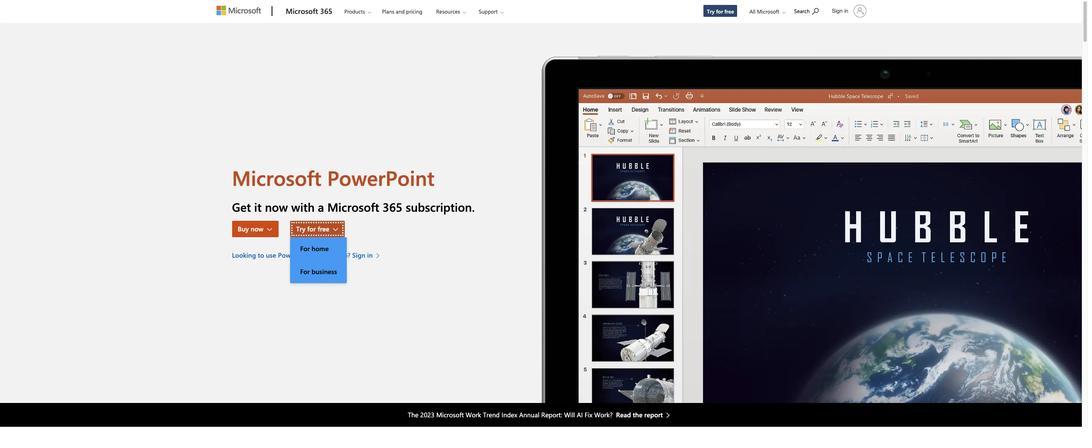 Task type: locate. For each thing, give the bounding box(es) containing it.
to
[[258, 251, 264, 260]]

powerpoint left on
[[278, 251, 312, 260]]

try inside dropdown button
[[296, 225, 305, 234]]

free left all
[[725, 8, 734, 15]]

for home link
[[290, 238, 347, 261]]

the right on
[[324, 251, 333, 260]]

1 horizontal spatial try
[[707, 8, 715, 15]]

buy now
[[238, 225, 263, 234]]

products
[[344, 8, 365, 15]]

the
[[408, 411, 419, 419]]

1 vertical spatial now
[[251, 225, 263, 234]]

0 horizontal spatial for
[[307, 225, 316, 234]]

1 horizontal spatial in
[[844, 8, 848, 14]]

0 vertical spatial for
[[300, 245, 310, 253]]

buy
[[238, 225, 249, 234]]

sign right "search" search box
[[832, 8, 843, 14]]

1 horizontal spatial free
[[725, 8, 734, 15]]

0 vertical spatial try
[[707, 8, 715, 15]]

microsoft 365
[[286, 6, 332, 16]]

products button
[[337, 0, 378, 22]]

free up the home
[[318, 225, 329, 234]]

all microsoft
[[750, 8, 779, 15]]

microsoft image
[[216, 6, 261, 15]]

business
[[312, 268, 337, 276]]

looking to use powerpoint on the web? sign in
[[232, 251, 373, 260]]

1 vertical spatial try for free
[[296, 225, 329, 234]]

the 2023 microsoft work trend index annual report: will ai fix work? read the report
[[408, 411, 663, 419]]

1 vertical spatial the
[[633, 411, 643, 419]]

for
[[716, 8, 723, 15], [307, 225, 316, 234]]

now right it
[[265, 199, 288, 215]]

sign in link
[[827, 1, 870, 21]]

the
[[324, 251, 333, 260], [633, 411, 643, 419]]

0 vertical spatial free
[[725, 8, 734, 15]]

1 vertical spatial 365
[[383, 199, 402, 215]]

free for try for free link
[[725, 8, 734, 15]]

365
[[320, 6, 332, 16], [383, 199, 402, 215]]

work
[[466, 411, 481, 419]]

1 horizontal spatial now
[[265, 199, 288, 215]]

1 vertical spatial try
[[296, 225, 305, 234]]

0 vertical spatial the
[[324, 251, 333, 260]]

powerpoint
[[327, 164, 435, 192], [278, 251, 312, 260]]

microsoft 365 link
[[282, 0, 337, 23]]

for down looking to use powerpoint on the web? sign in link
[[300, 268, 310, 276]]

subscription.
[[406, 199, 475, 215]]

now
[[265, 199, 288, 215], [251, 225, 263, 234]]

report
[[644, 411, 663, 419]]

now right 'buy'
[[251, 225, 263, 234]]

1 horizontal spatial for
[[716, 8, 723, 15]]

0 horizontal spatial try
[[296, 225, 305, 234]]

try for try for free dropdown button
[[296, 225, 305, 234]]

in right web?
[[367, 251, 373, 260]]

1 vertical spatial for
[[300, 268, 310, 276]]

1 vertical spatial sign
[[352, 251, 365, 260]]

sign
[[832, 8, 843, 14], [352, 251, 365, 260]]

0 vertical spatial try for free
[[707, 8, 734, 15]]

0 horizontal spatial now
[[251, 225, 263, 234]]

for inside dropdown button
[[307, 225, 316, 234]]

0 vertical spatial sign
[[832, 8, 843, 14]]

2 for from the top
[[300, 268, 310, 276]]

all microsoft button
[[743, 0, 790, 22]]

free
[[725, 8, 734, 15], [318, 225, 329, 234]]

try for free inside dropdown button
[[296, 225, 329, 234]]

for up for home
[[307, 225, 316, 234]]

in right "search" search box
[[844, 8, 848, 14]]

0 horizontal spatial free
[[318, 225, 329, 234]]

for business link
[[290, 261, 347, 284]]

try for free
[[707, 8, 734, 15], [296, 225, 329, 234]]

try for free button
[[290, 221, 345, 238]]

for left on
[[300, 245, 310, 253]]

the right read
[[633, 411, 643, 419]]

search button
[[791, 1, 822, 20]]

0 horizontal spatial try for free
[[296, 225, 329, 234]]

for
[[300, 245, 310, 253], [300, 268, 310, 276]]

get
[[232, 199, 251, 215]]

powerpoint up get it now with a microsoft 365 subscription.
[[327, 164, 435, 192]]

1 for from the top
[[300, 245, 310, 253]]

2023
[[420, 411, 434, 419]]

home
[[312, 245, 329, 253]]

trend
[[483, 411, 500, 419]]

and
[[396, 8, 405, 15]]

1 vertical spatial in
[[367, 251, 373, 260]]

0 vertical spatial powerpoint
[[327, 164, 435, 192]]

sign right web?
[[352, 251, 365, 260]]

0 horizontal spatial sign
[[352, 251, 365, 260]]

free inside dropdown button
[[318, 225, 329, 234]]

try for free up for home
[[296, 225, 329, 234]]

0 vertical spatial for
[[716, 8, 723, 15]]

1 vertical spatial for
[[307, 225, 316, 234]]

in
[[844, 8, 848, 14], [367, 251, 373, 260]]

1 horizontal spatial try for free
[[707, 8, 734, 15]]

web?
[[335, 251, 350, 260]]

0 vertical spatial in
[[844, 8, 848, 14]]

0 horizontal spatial 365
[[320, 6, 332, 16]]

will
[[564, 411, 575, 419]]

try
[[707, 8, 715, 15], [296, 225, 305, 234]]

try for free left all
[[707, 8, 734, 15]]

1 vertical spatial powerpoint
[[278, 251, 312, 260]]

microsoft
[[286, 6, 318, 16], [757, 8, 779, 15], [232, 164, 322, 192], [327, 199, 379, 215], [436, 411, 464, 419]]

0 horizontal spatial the
[[324, 251, 333, 260]]

for left all
[[716, 8, 723, 15]]

1 vertical spatial free
[[318, 225, 329, 234]]

0 horizontal spatial powerpoint
[[278, 251, 312, 260]]

try for free element
[[290, 238, 347, 284]]

for for for home
[[300, 245, 310, 253]]

1 horizontal spatial sign
[[832, 8, 843, 14]]



Task type: describe. For each thing, give the bounding box(es) containing it.
microsoft powerpoint
[[232, 164, 435, 192]]

0 horizontal spatial in
[[367, 251, 373, 260]]

a
[[318, 199, 324, 215]]

ai
[[577, 411, 583, 419]]

plans
[[382, 8, 394, 15]]

read the report link
[[616, 410, 674, 420]]

resources button
[[429, 0, 473, 22]]

plans and pricing
[[382, 8, 422, 15]]

now inside dropdown button
[[251, 225, 263, 234]]

microsoft inside 'dropdown button'
[[757, 8, 779, 15]]

for for for business
[[300, 268, 310, 276]]

use
[[266, 251, 276, 260]]

for for try for free dropdown button
[[307, 225, 316, 234]]

try for try for free link
[[707, 8, 715, 15]]

plans and pricing link
[[378, 0, 426, 20]]

resources
[[436, 8, 460, 15]]

get it now with a microsoft 365 subscription.
[[232, 199, 475, 215]]

sign in
[[832, 8, 848, 14]]

for for try for free link
[[716, 8, 723, 15]]

index
[[502, 411, 517, 419]]

support
[[479, 8, 498, 15]]

try for free for try for free dropdown button
[[296, 225, 329, 234]]

for home
[[300, 245, 329, 253]]

looking
[[232, 251, 256, 260]]

Search search field
[[790, 1, 827, 20]]

for business
[[300, 268, 337, 276]]

1 horizontal spatial 365
[[383, 199, 402, 215]]

1 horizontal spatial the
[[633, 411, 643, 419]]

0 vertical spatial 365
[[320, 6, 332, 16]]

with
[[291, 199, 315, 215]]

1 horizontal spatial powerpoint
[[327, 164, 435, 192]]

it
[[254, 199, 262, 215]]

search
[[794, 7, 810, 14]]

free for try for free dropdown button
[[318, 225, 329, 234]]

pricing
[[406, 8, 422, 15]]

try for free for try for free link
[[707, 8, 734, 15]]

support button
[[472, 0, 510, 22]]

read
[[616, 411, 631, 419]]

buy now button
[[232, 221, 279, 238]]

annual
[[519, 411, 540, 419]]

looking to use powerpoint on the web? sign in link
[[232, 251, 384, 261]]

report:
[[541, 411, 562, 419]]

on
[[314, 251, 322, 260]]

fix
[[585, 411, 592, 419]]

all
[[750, 8, 756, 15]]

try for free link
[[703, 5, 738, 17]]

device screen showing a presentation open in powerpoint image
[[541, 23, 1082, 403]]

work?
[[594, 411, 613, 419]]

0 vertical spatial now
[[265, 199, 288, 215]]



Task type: vqa. For each thing, say whether or not it's contained in the screenshot.
Get
yes



